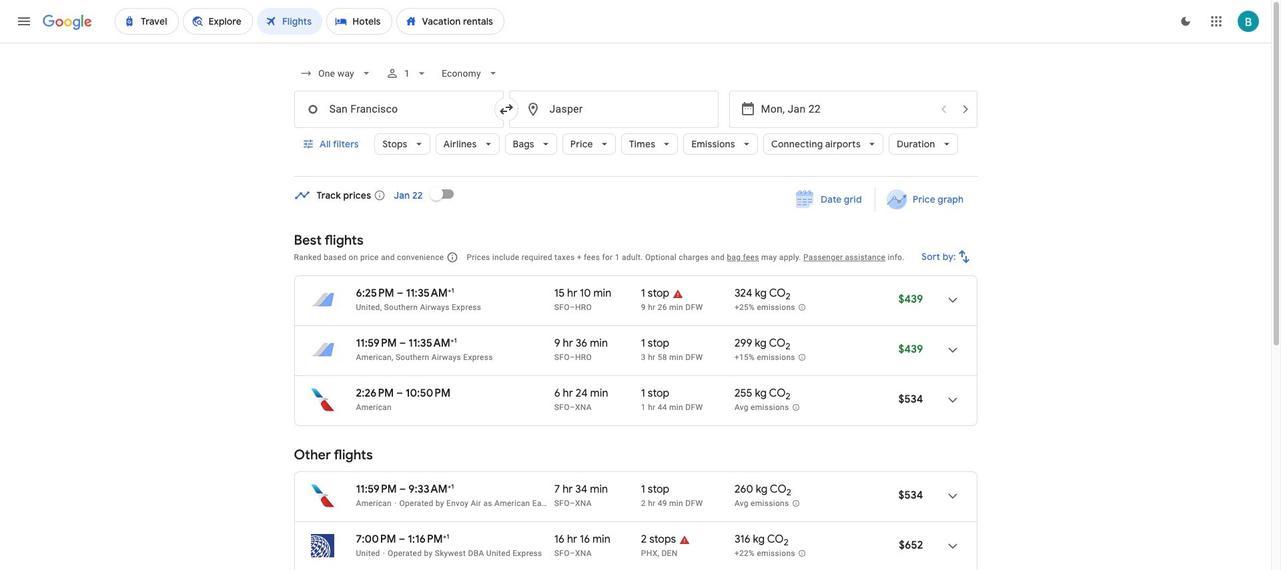 Task type: vqa. For each thing, say whether or not it's contained in the screenshot.
534 US dollars text field to the bottom
yes



Task type: describe. For each thing, give the bounding box(es) containing it.
learn more about ranking image
[[447, 252, 459, 264]]

leaves san francisco international airport (sfo) at 7:00 pm on monday, january 22 and arrives at northwest arkansas national airport at 1:16 pm on tuesday, january 23. element
[[356, 533, 450, 547]]

flight details. leaves san francisco international airport (sfo) at 6:25 pm on monday, january 22 and arrives at boone county regional airport at 11:35 am on tuesday, january 23. image
[[937, 284, 969, 316]]

total duration 16 hr 16 min. element
[[555, 533, 641, 549]]

652 US dollars text field
[[899, 539, 924, 553]]

Arrival time: 10:50 PM. text field
[[406, 387, 451, 401]]

leaves san francisco international airport (sfo) at 6:25 pm on monday, january 22 and arrives at boone county regional airport at 11:35 am on tuesday, january 23. element
[[356, 286, 454, 300]]

learn more about tracked prices image
[[374, 190, 386, 202]]

flight details. leaves san francisco international airport (sfo) at 7:00 pm on monday, january 22 and arrives at northwest arkansas national airport at 1:16 pm on tuesday, january 23. image
[[937, 531, 969, 563]]

flight details. leaves san francisco international airport (sfo) at 11:59 pm on monday, january 22 and arrives at northwest arkansas national airport at 9:33 am on tuesday, january 23. image
[[937, 481, 969, 513]]

total duration 9 hr 36 min. element
[[555, 337, 641, 353]]

Arrival time: 9:33 AM on  Tuesday, January 23. text field
[[409, 483, 454, 497]]

total duration 7 hr 34 min. element
[[555, 483, 641, 499]]

leaves san francisco international airport (sfo) at 2:26 pm on monday, january 22 and arrives at northwest arkansas national airport at 10:50 pm on monday, january 22. element
[[356, 387, 451, 401]]

Arrival time: 11:35 AM on  Tuesday, January 23. text field
[[406, 286, 454, 300]]

1 stop flight. element for total duration 6 hr 24 min. element
[[641, 387, 670, 403]]

2 stops flight. element
[[641, 533, 676, 549]]

1 stop flight. element for total duration 7 hr 34 min. element
[[641, 483, 670, 499]]

layover (1 of 2) is a 8 hr 26 min overnight layover at phoenix sky harbor international airport in phoenix. layover (2 of 2) is a 1 hr 50 min layover at denver international airport in denver. element
[[641, 549, 728, 559]]

swap origin and destination. image
[[498, 101, 514, 118]]

534 us dollars text field for flight details. leaves san francisco international airport (sfo) at 2:26 pm on monday, january 22 and arrives at northwest arkansas national airport at 10:50 pm on monday, january 22. icon
[[899, 393, 924, 407]]

leaves san francisco international airport (sfo) at 11:59 pm on monday, january 22 and arrives at northwest arkansas national airport at 9:33 am on tuesday, january 23. element
[[356, 483, 454, 497]]

1 stop flight. element for total duration 9 hr 36 min. element
[[641, 337, 670, 353]]

leaves san francisco international airport (sfo) at 11:59 pm on monday, january 22 and arrives at boone county regional airport at 11:35 am on tuesday, january 23. element
[[356, 336, 457, 351]]

main menu image
[[16, 13, 32, 29]]

439 US dollars text field
[[899, 293, 924, 306]]

Arrival time: 11:35 AM on  Tuesday, January 23. text field
[[409, 336, 457, 351]]



Task type: locate. For each thing, give the bounding box(es) containing it.
1 534 us dollars text field from the top
[[899, 393, 924, 407]]

None search field
[[294, 57, 978, 177]]

departure time: 11:59 pm. text field down departure time: 6:25 pm. text field
[[356, 337, 397, 351]]

4 1 stop flight. element from the top
[[641, 483, 670, 499]]

loading results progress bar
[[0, 43, 1272, 45]]

departure time: 11:59 pm. text field inside leaves san francisco international airport (sfo) at 11:59 pm on monday, january 22 and arrives at northwest arkansas national airport at 9:33 am on tuesday, january 23. element
[[356, 483, 397, 497]]

0 vertical spatial departure time: 11:59 pm. text field
[[356, 337, 397, 351]]

534 us dollars text field for flight details. leaves san francisco international airport (sfo) at 11:59 pm on monday, january 22 and arrives at northwest arkansas national airport at 9:33 am on tuesday, january 23. image
[[899, 489, 924, 503]]

2 534 us dollars text field from the top
[[899, 489, 924, 503]]

2 departure time: 11:59 pm. text field from the top
[[356, 483, 397, 497]]

total duration 6 hr 24 min. element
[[555, 387, 641, 403]]

439 US dollars text field
[[899, 343, 924, 357]]

Departure time: 7:00 PM. text field
[[356, 533, 396, 547]]

flight details. leaves san francisco international airport (sfo) at 11:59 pm on monday, january 22 and arrives at boone county regional airport at 11:35 am on tuesday, january 23. image
[[937, 334, 969, 367]]

3 1 stop flight. element from the top
[[641, 387, 670, 403]]

1 departure time: 11:59 pm. text field from the top
[[356, 337, 397, 351]]

1 vertical spatial departure time: 11:59 pm. text field
[[356, 483, 397, 497]]

1 stop flight. element
[[641, 287, 670, 302], [641, 337, 670, 353], [641, 387, 670, 403], [641, 483, 670, 499]]

Departure text field
[[761, 91, 932, 128]]

534 us dollars text field left flight details. leaves san francisco international airport (sfo) at 11:59 pm on monday, january 22 and arrives at northwest arkansas national airport at 9:33 am on tuesday, january 23. image
[[899, 489, 924, 503]]

None text field
[[294, 91, 504, 128], [509, 91, 719, 128], [294, 91, 504, 128], [509, 91, 719, 128]]

departure time: 11:59 pm. text field inside leaves san francisco international airport (sfo) at 11:59 pm on monday, january 22 and arrives at boone county regional airport at 11:35 am on tuesday, january 23. element
[[356, 337, 397, 351]]

534 us dollars text field left flight details. leaves san francisco international airport (sfo) at 2:26 pm on monday, january 22 and arrives at northwest arkansas national airport at 10:50 pm on monday, january 22. icon
[[899, 393, 924, 407]]

departure time: 11:59 pm. text field up departure time: 7:00 pm. text field
[[356, 483, 397, 497]]

2 1 stop flight. element from the top
[[641, 337, 670, 353]]

flight details. leaves san francisco international airport (sfo) at 2:26 pm on monday, january 22 and arrives at northwest arkansas national airport at 10:50 pm on monday, january 22. image
[[937, 385, 969, 417]]

Arrival time: 1:16 PM on  Tuesday, January 23. text field
[[408, 533, 450, 547]]

Departure time: 2:26 PM. text field
[[356, 387, 394, 401]]

departure time: 11:59 pm. text field for leaves san francisco international airport (sfo) at 11:59 pm on monday, january 22 and arrives at boone county regional airport at 11:35 am on tuesday, january 23. element
[[356, 337, 397, 351]]

None field
[[294, 61, 378, 85], [437, 61, 505, 85], [294, 61, 378, 85], [437, 61, 505, 85]]

1 vertical spatial 534 us dollars text field
[[899, 489, 924, 503]]

534 US dollars text field
[[899, 393, 924, 407], [899, 489, 924, 503]]

0 vertical spatial 534 us dollars text field
[[899, 393, 924, 407]]

change appearance image
[[1170, 5, 1202, 37]]

departure time: 11:59 pm. text field for leaves san francisco international airport (sfo) at 11:59 pm on monday, january 22 and arrives at northwest arkansas national airport at 9:33 am on tuesday, january 23. element
[[356, 483, 397, 497]]

total duration 15 hr 10 min. element
[[555, 287, 641, 302]]

Departure time: 6:25 PM. text field
[[356, 287, 394, 300]]

find the best price region
[[294, 178, 978, 222]]

1 1 stop flight. element from the top
[[641, 287, 670, 302]]

 image
[[383, 549, 385, 559]]

main content
[[294, 178, 978, 571]]

Departure time: 11:59 PM. text field
[[356, 337, 397, 351], [356, 483, 397, 497]]



